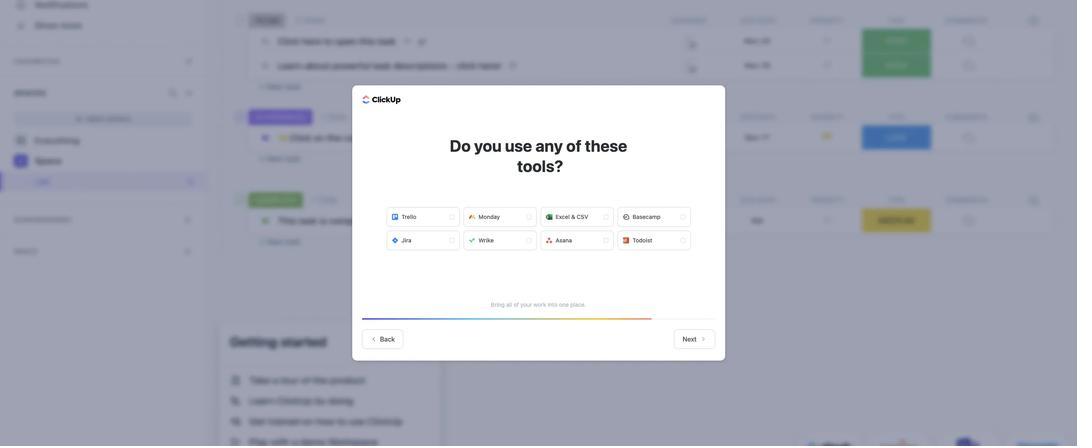 Task type: vqa. For each thing, say whether or not it's contained in the screenshot.
Monday on the top of page
yes



Task type: describe. For each thing, give the bounding box(es) containing it.
bring all of your work into one place.
[[491, 302, 586, 309]]

excel & csv button
[[541, 208, 614, 227]]

monday
[[479, 214, 500, 221]]

do
[[450, 136, 471, 155]]

1 vertical spatial of
[[514, 302, 519, 309]]

work
[[534, 302, 546, 309]]

tools?
[[517, 157, 563, 176]]

basecamp button
[[618, 208, 691, 227]]

next button
[[674, 330, 715, 349]]

one
[[559, 302, 569, 309]]

todoist
[[633, 237, 652, 244]]

excel & csv
[[556, 214, 588, 221]]

basecamp
[[633, 214, 661, 221]]

back
[[380, 336, 395, 343]]

clickup logo image
[[362, 95, 401, 104]]



Task type: locate. For each thing, give the bounding box(es) containing it.
use
[[505, 136, 532, 155]]

wrike button
[[464, 231, 537, 251]]

0 vertical spatial of
[[566, 136, 582, 155]]

asana
[[556, 237, 572, 244]]

asana button
[[541, 231, 614, 251]]

jira button
[[387, 231, 460, 251]]

trello
[[402, 214, 416, 221]]

bring
[[491, 302, 505, 309]]

0 horizontal spatial of
[[514, 302, 519, 309]]

excel
[[556, 214, 570, 221]]

monday button
[[464, 208, 537, 227]]

all
[[506, 302, 512, 309]]

back button
[[362, 330, 403, 349]]

next
[[683, 336, 697, 343]]

these
[[585, 136, 627, 155]]

csv
[[577, 214, 588, 221]]

&
[[571, 214, 575, 221]]

your
[[521, 302, 532, 309]]

wrike
[[479, 237, 494, 244]]

any
[[536, 136, 563, 155]]

of inside do you use any of these tools?
[[566, 136, 582, 155]]

of right the any on the top
[[566, 136, 582, 155]]

jira
[[402, 237, 411, 244]]

place.
[[570, 302, 586, 309]]

todoist button
[[618, 231, 691, 251]]

of right all
[[514, 302, 519, 309]]

into
[[548, 302, 558, 309]]

trello button
[[387, 208, 460, 227]]

do you use any of these tools?
[[450, 136, 627, 176]]

1 horizontal spatial of
[[566, 136, 582, 155]]

of
[[566, 136, 582, 155], [514, 302, 519, 309]]

you
[[474, 136, 502, 155]]



